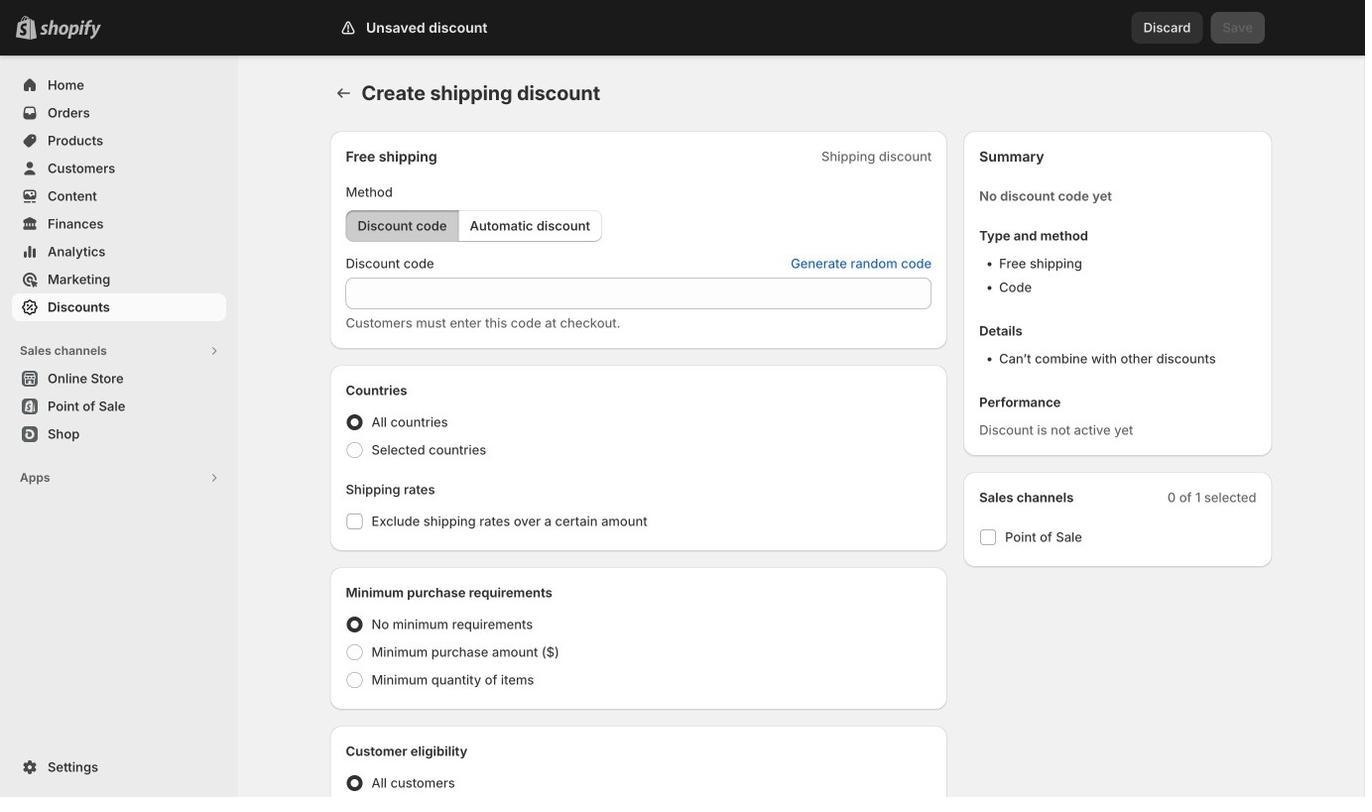 Task type: vqa. For each thing, say whether or not it's contained in the screenshot.
Shopify IMAGE
yes



Task type: locate. For each thing, give the bounding box(es) containing it.
None text field
[[346, 278, 932, 310]]

shopify image
[[40, 20, 101, 39]]



